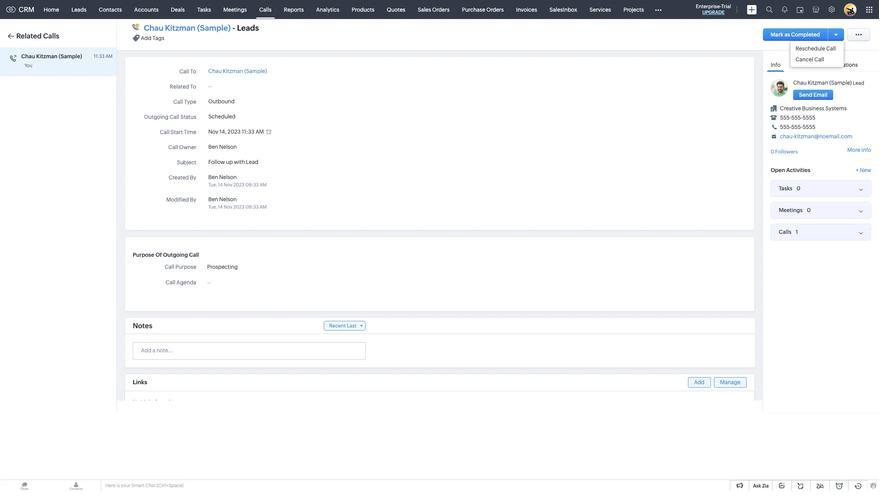 Task type: vqa. For each thing, say whether or not it's contained in the screenshot.
Create Chart
no



Task type: locate. For each thing, give the bounding box(es) containing it.
info right more
[[862, 147, 872, 153]]

ben nelson tue, 14 nov 2023 09:33 am for created by
[[208, 174, 267, 188]]

1 horizontal spatial chau kitzman (sample)
[[208, 68, 267, 74]]

1 vertical spatial outgoing
[[163, 252, 188, 258]]

sales orders
[[418, 6, 450, 13]]

more info
[[848, 147, 872, 153]]

lead
[[854, 80, 865, 86], [246, 159, 259, 165]]

2023
[[228, 129, 241, 135], [234, 182, 245, 188], [234, 204, 245, 210]]

follow up with lead
[[208, 159, 259, 165]]

call left agenda
[[166, 279, 175, 286]]

2 5555 from the top
[[803, 124, 816, 130]]

0 vertical spatial 5555
[[803, 115, 816, 121]]

1 vertical spatial tue,
[[208, 204, 217, 210]]

trial
[[722, 3, 732, 9]]

mark as completed button
[[764, 28, 829, 41]]

1 horizontal spatial add
[[695, 379, 705, 386]]

calls left the reports link
[[260, 6, 272, 13]]

ben up follow
[[208, 144, 218, 150]]

no
[[133, 399, 140, 405]]

tags
[[153, 35, 164, 41]]

lead inside chau kitzman (sample) lead
[[854, 80, 865, 86]]

calls link
[[253, 0, 278, 19]]

tasks
[[197, 6, 211, 13]]

nov
[[208, 129, 219, 135], [224, 182, 233, 188], [224, 204, 233, 210]]

11:33
[[94, 54, 105, 59], [242, 129, 255, 135]]

1 horizontal spatial leads
[[237, 23, 259, 32]]

add link
[[688, 377, 711, 388]]

leads
[[72, 6, 87, 13], [237, 23, 259, 32]]

2 vertical spatial ben
[[208, 196, 218, 202]]

(sample)
[[197, 23, 231, 32], [59, 53, 82, 59], [245, 68, 267, 74], [830, 80, 853, 86]]

deals link
[[165, 0, 191, 19]]

outgoing up call start time
[[144, 114, 169, 120]]

0 horizontal spatial related
[[16, 32, 42, 40]]

conversations link
[[818, 56, 863, 72]]

0 horizontal spatial add
[[141, 35, 152, 41]]

0 horizontal spatial 11:33
[[94, 54, 105, 59]]

2 09:33 from the top
[[246, 204, 259, 210]]

chau kitzman (sample) lead
[[794, 80, 865, 86]]

chau kitzman (sample) down related calls on the left of the page
[[21, 53, 82, 59]]

orders
[[433, 6, 450, 13], [487, 6, 504, 13]]

leads inside 'link'
[[72, 6, 87, 13]]

1 horizontal spatial lead
[[854, 80, 865, 86]]

products link
[[346, 0, 381, 19]]

chau kitzman (sample) - leads
[[144, 23, 259, 32]]

09:33 for created by
[[246, 182, 259, 188]]

chau kitzman (sample) link
[[144, 23, 231, 33], [208, 68, 267, 74], [794, 80, 853, 86]]

completed
[[792, 31, 821, 38]]

call
[[827, 45, 837, 52], [815, 56, 825, 63], [180, 68, 189, 75], [173, 99, 183, 105], [170, 114, 179, 120], [160, 129, 170, 135], [168, 144, 178, 150], [189, 252, 199, 258], [165, 264, 174, 270], [166, 279, 175, 286]]

kitzman down deals "link"
[[165, 23, 196, 32]]

as
[[785, 31, 791, 38]]

1 vertical spatial 555-555-5555
[[781, 124, 816, 130]]

0 vertical spatial ben
[[208, 144, 218, 150]]

nelson for modified by
[[219, 196, 237, 202]]

by for modified by
[[190, 197, 196, 203]]

related up call type
[[170, 84, 189, 90]]

1 vertical spatial to
[[190, 84, 196, 90]]

call down reschedule call
[[815, 56, 825, 63]]

reschedule
[[796, 45, 826, 52]]

chau kitzman (sample) link up outbound
[[208, 68, 267, 74]]

1 09:33 from the top
[[246, 182, 259, 188]]

quotes
[[387, 6, 406, 13]]

purchase orders
[[462, 6, 504, 13]]

enterprise-trial upgrade
[[696, 3, 732, 15]]

purpose
[[133, 252, 154, 258], [176, 264, 196, 270]]

1 orders from the left
[[433, 6, 450, 13]]

Add a note... field
[[133, 347, 365, 354]]

call down purpose of outgoing call
[[165, 264, 174, 270]]

profile element
[[840, 0, 862, 19]]

1 ben nelson tue, 14 nov 2023 09:33 am from the top
[[208, 174, 267, 188]]

-
[[233, 23, 236, 32]]

your
[[121, 483, 131, 489]]

1 horizontal spatial 11:33
[[242, 129, 255, 135]]

chau kitzman (sample) up outbound
[[208, 68, 267, 74]]

leads right "-"
[[237, 23, 259, 32]]

555-555-5555 down creative
[[781, 115, 816, 121]]

2 nelson from the top
[[219, 174, 237, 180]]

call owner
[[168, 144, 196, 150]]

2 ben nelson tue, 14 nov 2023 09:33 am from the top
[[208, 196, 267, 210]]

crm link
[[6, 5, 34, 14]]

1 vertical spatial 09:33
[[246, 204, 259, 210]]

0
[[771, 149, 775, 155]]

purpose left of
[[133, 252, 154, 258]]

0 vertical spatial 555-555-5555
[[781, 115, 816, 121]]

tue,
[[208, 182, 217, 188], [208, 204, 217, 210]]

prospecting
[[207, 264, 238, 270]]

2 to from the top
[[190, 84, 196, 90]]

related for related calls
[[16, 32, 42, 40]]

0 vertical spatial to
[[190, 68, 196, 75]]

home link
[[38, 0, 65, 19]]

2 vertical spatial nelson
[[219, 196, 237, 202]]

cancel call
[[796, 56, 825, 63]]

call type
[[173, 99, 196, 105]]

nelson for created by
[[219, 174, 237, 180]]

scheduled
[[208, 113, 236, 120]]

deals
[[171, 6, 185, 13]]

0 vertical spatial 2023
[[228, 129, 241, 135]]

1 vertical spatial 14
[[218, 204, 223, 210]]

0 horizontal spatial leads
[[72, 6, 87, 13]]

ben nelson tue, 14 nov 2023 09:33 am for modified by
[[208, 196, 267, 210]]

0 vertical spatial links
[[133, 379, 147, 386]]

kitzman up outbound
[[223, 68, 243, 74]]

kitzman down related calls on the left of the page
[[36, 53, 57, 59]]

2 orders from the left
[[487, 6, 504, 13]]

add left the "manage"
[[695, 379, 705, 386]]

lead right with
[[246, 159, 259, 165]]

by right modified
[[190, 197, 196, 203]]

purpose up agenda
[[176, 264, 196, 270]]

1 vertical spatial lead
[[246, 159, 259, 165]]

1 vertical spatial by
[[190, 197, 196, 203]]

1 horizontal spatial orders
[[487, 6, 504, 13]]

1 horizontal spatial related
[[170, 84, 189, 90]]

reports
[[284, 6, 304, 13]]

0 vertical spatial nelson
[[219, 144, 237, 150]]

services
[[590, 6, 612, 13]]

orders right sales at left
[[433, 6, 450, 13]]

1 vertical spatial 5555
[[803, 124, 816, 130]]

1 vertical spatial nov
[[224, 182, 233, 188]]

salesinbox link
[[544, 0, 584, 19]]

0 vertical spatial tue,
[[208, 182, 217, 188]]

1 to from the top
[[190, 68, 196, 75]]

2 14 from the top
[[218, 204, 223, 210]]

0 horizontal spatial info
[[771, 62, 781, 68]]

0 vertical spatial purpose
[[133, 252, 154, 258]]

0 vertical spatial info
[[771, 62, 781, 68]]

1 vertical spatial ben nelson tue, 14 nov 2023 09:33 am
[[208, 196, 267, 210]]

0 vertical spatial 09:33
[[246, 182, 259, 188]]

1 horizontal spatial purpose
[[176, 264, 196, 270]]

1 vertical spatial add
[[695, 379, 705, 386]]

2 ben from the top
[[208, 174, 218, 180]]

orders inside 'link'
[[433, 6, 450, 13]]

0 vertical spatial related
[[16, 32, 42, 40]]

555-555-5555 up "chau-"
[[781, 124, 816, 130]]

0 vertical spatial by
[[190, 174, 196, 181]]

to up related to
[[190, 68, 196, 75]]

created by
[[169, 174, 196, 181]]

crm
[[19, 5, 34, 14]]

call up conversations link
[[827, 45, 837, 52]]

0 vertical spatial leads
[[72, 6, 87, 13]]

0 horizontal spatial chau kitzman (sample)
[[21, 53, 82, 59]]

chau down timeline
[[794, 80, 807, 86]]

call left status
[[170, 114, 179, 120]]

tue, for modified by
[[208, 204, 217, 210]]

0 vertical spatial lead
[[854, 80, 865, 86]]

2 vertical spatial nov
[[224, 204, 233, 210]]

1 14 from the top
[[218, 182, 223, 188]]

1 horizontal spatial calls
[[260, 6, 272, 13]]

related
[[16, 32, 42, 40], [170, 84, 189, 90]]

by right "created"
[[190, 174, 196, 181]]

related down the crm
[[16, 32, 42, 40]]

0 vertical spatial ben nelson tue, 14 nov 2023 09:33 am
[[208, 174, 267, 188]]

3 nelson from the top
[[219, 196, 237, 202]]

5555 down business
[[803, 115, 816, 121]]

time
[[184, 129, 196, 135]]

add left tags
[[141, 35, 152, 41]]

1 vertical spatial nelson
[[219, 174, 237, 180]]

cancel
[[796, 56, 814, 63]]

chau kitzman (sample) link down conversations
[[794, 80, 853, 86]]

kitzman
[[165, 23, 196, 32], [36, 53, 57, 59], [223, 68, 243, 74], [809, 80, 829, 86]]

ben down follow
[[208, 174, 218, 180]]

business
[[803, 105, 825, 112]]

1 vertical spatial 2023
[[234, 182, 245, 188]]

zia
[[763, 483, 770, 489]]

calls down home
[[43, 32, 59, 40]]

chau right call to
[[208, 68, 222, 74]]

0 horizontal spatial calls
[[43, 32, 59, 40]]

14
[[218, 182, 223, 188], [218, 204, 223, 210]]

5555 up 'chau-kitzman@noemail.com'
[[803, 124, 816, 130]]

2 vertical spatial chau kitzman (sample) link
[[794, 80, 853, 86]]

3 ben from the top
[[208, 196, 218, 202]]

links right no
[[141, 399, 154, 405]]

add for add
[[695, 379, 705, 386]]

ben right modified by
[[208, 196, 218, 202]]

info left timeline
[[771, 62, 781, 68]]

1 vertical spatial ben
[[208, 174, 218, 180]]

here is your smart chat (ctrl+space)
[[105, 483, 184, 489]]

0 horizontal spatial orders
[[433, 6, 450, 13]]

kitzman down timeline
[[809, 80, 829, 86]]

0 horizontal spatial lead
[[246, 159, 259, 165]]

to up "type"
[[190, 84, 196, 90]]

lead for chau kitzman (sample) lead
[[854, 80, 865, 86]]

chau kitzman (sample) link down deals
[[144, 23, 231, 33]]

1 by from the top
[[190, 174, 196, 181]]

chau kitzman (sample) link for leads
[[144, 23, 231, 33]]

links up no
[[133, 379, 147, 386]]

0 vertical spatial add
[[141, 35, 152, 41]]

2 vertical spatial 2023
[[234, 204, 245, 210]]

0 vertical spatial 14
[[218, 182, 223, 188]]

1 vertical spatial calls
[[43, 32, 59, 40]]

1 vertical spatial info
[[862, 147, 872, 153]]

lead down conversations
[[854, 80, 865, 86]]

orders right purchase
[[487, 6, 504, 13]]

by
[[190, 174, 196, 181], [190, 197, 196, 203]]

11:33 am
[[94, 54, 113, 59]]

0 horizontal spatial purpose
[[133, 252, 154, 258]]

09:33
[[246, 182, 259, 188], [246, 204, 259, 210]]

1 vertical spatial related
[[170, 84, 189, 90]]

None button
[[794, 90, 834, 100]]

outgoing up 'call purpose'
[[163, 252, 188, 258]]

notes
[[133, 322, 152, 330]]

2 by from the top
[[190, 197, 196, 203]]

2023 for modified by
[[234, 204, 245, 210]]

manage link
[[715, 377, 747, 388]]

0 vertical spatial chau kitzman (sample) link
[[144, 23, 231, 33]]

leads right the home link
[[72, 6, 87, 13]]

2 tue, from the top
[[208, 204, 217, 210]]

to
[[190, 68, 196, 75], [190, 84, 196, 90]]

chat
[[146, 483, 156, 489]]

chau
[[144, 23, 164, 32], [21, 53, 35, 59], [208, 68, 222, 74], [794, 80, 807, 86]]

subject
[[177, 159, 196, 166]]

1 tue, from the top
[[208, 182, 217, 188]]



Task type: describe. For each thing, give the bounding box(es) containing it.
related calls
[[16, 32, 59, 40]]

0 vertical spatial nov
[[208, 129, 219, 135]]

chau-kitzman@noemail.com
[[781, 133, 853, 140]]

with
[[234, 159, 245, 165]]

to for related to
[[190, 84, 196, 90]]

lead for follow up with lead
[[246, 159, 259, 165]]

more info link
[[848, 147, 872, 153]]

sales
[[418, 6, 431, 13]]

call up related to
[[180, 68, 189, 75]]

creative
[[781, 105, 802, 112]]

nov for modified by
[[224, 204, 233, 210]]

contacts image
[[52, 480, 101, 491]]

services link
[[584, 0, 618, 19]]

call agenda
[[166, 279, 196, 286]]

chau kitzman (sample) link for chau kitzman (sample) lead
[[794, 80, 853, 86]]

call left 'owner'
[[168, 144, 178, 150]]

info inside the info link
[[771, 62, 781, 68]]

no links found
[[133, 399, 171, 405]]

projects link
[[618, 0, 651, 19]]

chau-
[[781, 133, 795, 140]]

projects
[[624, 6, 644, 13]]

conversations
[[822, 62, 859, 68]]

to for call to
[[190, 68, 196, 75]]

smart
[[131, 483, 145, 489]]

invoices link
[[510, 0, 544, 19]]

by for created by
[[190, 174, 196, 181]]

call up 'call purpose'
[[189, 252, 199, 258]]

1 555-555-5555 from the top
[[781, 115, 816, 121]]

1 vertical spatial 11:33
[[242, 129, 255, 135]]

1 5555 from the top
[[803, 115, 816, 121]]

1 ben from the top
[[208, 144, 218, 150]]

salesinbox
[[550, 6, 578, 13]]

upgrade
[[703, 10, 725, 15]]

chau up you
[[21, 53, 35, 59]]

related to
[[170, 84, 196, 90]]

agenda
[[177, 279, 196, 286]]

accounts
[[134, 6, 159, 13]]

reports link
[[278, 0, 310, 19]]

mark as completed
[[771, 31, 821, 38]]

2 555-555-5555 from the top
[[781, 124, 816, 130]]

14 for modified by
[[218, 204, 223, 210]]

1 vertical spatial leads
[[237, 23, 259, 32]]

chau up add tags
[[144, 23, 164, 32]]

related for related to
[[170, 84, 189, 90]]

orders for purchase orders
[[487, 6, 504, 13]]

+ new
[[857, 167, 872, 173]]

(ctrl+space)
[[157, 483, 184, 489]]

+
[[857, 167, 860, 173]]

ben for created by
[[208, 174, 218, 180]]

status
[[180, 114, 196, 120]]

timeline link
[[787, 56, 816, 72]]

created
[[169, 174, 189, 181]]

14,
[[220, 129, 227, 135]]

tue, for created by
[[208, 182, 217, 188]]

meetings link
[[217, 0, 253, 19]]

call left "type"
[[173, 99, 183, 105]]

followers
[[776, 149, 799, 155]]

1 vertical spatial chau kitzman (sample)
[[208, 68, 267, 74]]

timeline
[[791, 62, 813, 68]]

ben nelson
[[208, 144, 237, 150]]

0 vertical spatial 11:33
[[94, 54, 105, 59]]

14 for created by
[[218, 182, 223, 188]]

open activities
[[771, 167, 811, 173]]

recent
[[329, 323, 346, 329]]

1 vertical spatial links
[[141, 399, 154, 405]]

add for add tags
[[141, 35, 152, 41]]

more
[[848, 147, 861, 153]]

quotes link
[[381, 0, 412, 19]]

sales orders link
[[412, 0, 456, 19]]

enterprise-
[[696, 3, 722, 9]]

up
[[226, 159, 233, 165]]

1 vertical spatial purpose
[[176, 264, 196, 270]]

0 vertical spatial chau kitzman (sample)
[[21, 53, 82, 59]]

call left start
[[160, 129, 170, 135]]

creative business systems
[[781, 105, 847, 112]]

modified by
[[166, 197, 196, 203]]

info link
[[768, 56, 785, 72]]

09:33 for modified by
[[246, 204, 259, 210]]

found
[[155, 399, 171, 405]]

accounts link
[[128, 0, 165, 19]]

0 vertical spatial calls
[[260, 6, 272, 13]]

call start time
[[160, 129, 196, 135]]

ask zia
[[754, 483, 770, 489]]

new
[[861, 167, 872, 173]]

call to
[[180, 68, 196, 75]]

last
[[347, 323, 357, 329]]

chats image
[[0, 480, 49, 491]]

open
[[771, 167, 786, 173]]

2023 for created by
[[234, 182, 245, 188]]

add tags
[[141, 35, 164, 41]]

outbound
[[208, 98, 235, 105]]

1 horizontal spatial info
[[862, 147, 872, 153]]

follow
[[208, 159, 225, 165]]

profile image
[[845, 3, 857, 16]]

home
[[44, 6, 59, 13]]

orders for sales orders
[[433, 6, 450, 13]]

type
[[184, 99, 196, 105]]

kitzman@noemail.com
[[795, 133, 853, 140]]

1 vertical spatial chau kitzman (sample) link
[[208, 68, 267, 74]]

ben for modified by
[[208, 196, 218, 202]]

purchase orders link
[[456, 0, 510, 19]]

chau-kitzman@noemail.com link
[[781, 133, 853, 140]]

contacts
[[99, 6, 122, 13]]

systems
[[826, 105, 847, 112]]

recent last
[[329, 323, 357, 329]]

activities
[[787, 167, 811, 173]]

0 vertical spatial outgoing
[[144, 114, 169, 120]]

nov for created by
[[224, 182, 233, 188]]

start
[[171, 129, 183, 135]]

nov 14, 2023 11:33 am
[[208, 129, 264, 135]]

call purpose
[[165, 264, 196, 270]]

of
[[156, 252, 162, 258]]

meetings
[[224, 6, 247, 13]]

mark
[[771, 31, 784, 38]]

1 nelson from the top
[[219, 144, 237, 150]]

purchase
[[462, 6, 486, 13]]

modified
[[166, 197, 189, 203]]

is
[[117, 483, 120, 489]]



